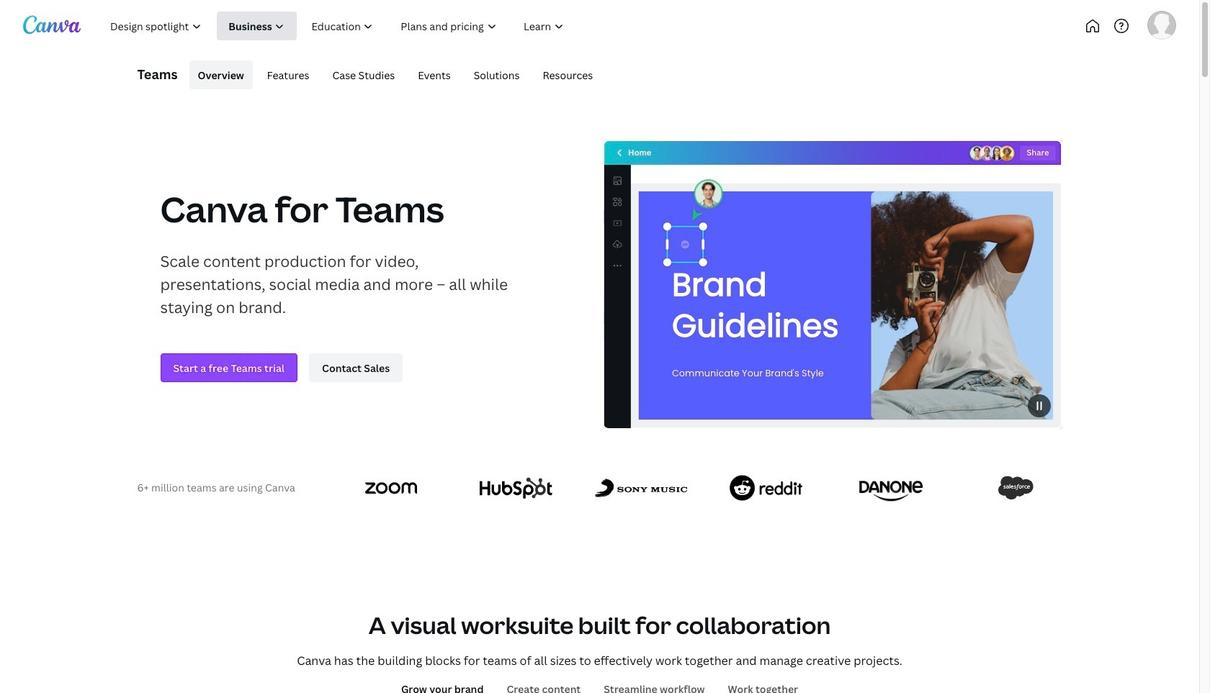 Task type: vqa. For each thing, say whether or not it's contained in the screenshot.
your
no



Task type: describe. For each thing, give the bounding box(es) containing it.
top level navigation element
[[98, 12, 625, 40]]

hubspot image
[[480, 478, 553, 499]]



Task type: locate. For each thing, give the bounding box(es) containing it.
zoom image
[[365, 482, 417, 495]]

reddit image
[[730, 476, 803, 501]]

sony music image
[[595, 479, 688, 498]]

menu bar
[[183, 61, 602, 89]]



